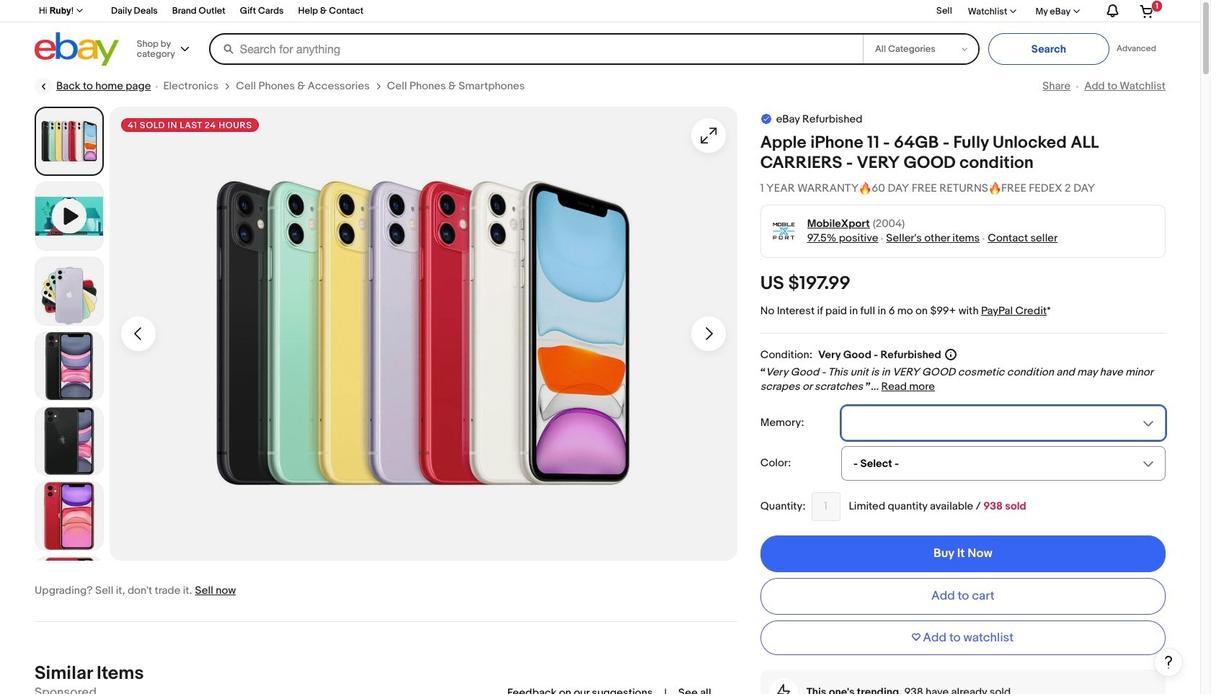 Task type: describe. For each thing, give the bounding box(es) containing it.
picture 2 of 10 image
[[35, 257, 103, 325]]

help, opens dialogs image
[[1162, 655, 1176, 670]]

notifications image
[[1104, 4, 1121, 18]]

with details__icon image
[[777, 684, 790, 694]]

picture 1 of 10 image
[[38, 110, 101, 173]]

watchlist image
[[1011, 9, 1017, 13]]

picture 3 of 10 image
[[35, 332, 103, 400]]

account navigation
[[31, 0, 1166, 22]]

my ebay image
[[1074, 9, 1080, 13]]



Task type: vqa. For each thing, say whether or not it's contained in the screenshot.
About this item button
no



Task type: locate. For each thing, give the bounding box(es) containing it.
apple iphone 11 - 64gb - fully unlocked all carriers - very good condition - picture 1 of 10 image
[[110, 107, 737, 561]]

picture 5 of 10 image
[[35, 482, 103, 550]]

None submit
[[989, 33, 1110, 65]]

None text field
[[679, 686, 712, 694]]

banner
[[31, 0, 1166, 70]]

picture 4 of 10 image
[[35, 407, 103, 475]]

None text field
[[812, 493, 841, 521]]

text__icon image
[[761, 113, 772, 124]]

Search for anything text field
[[211, 35, 860, 63]]

video 1 of 1 image
[[35, 182, 103, 250]]



